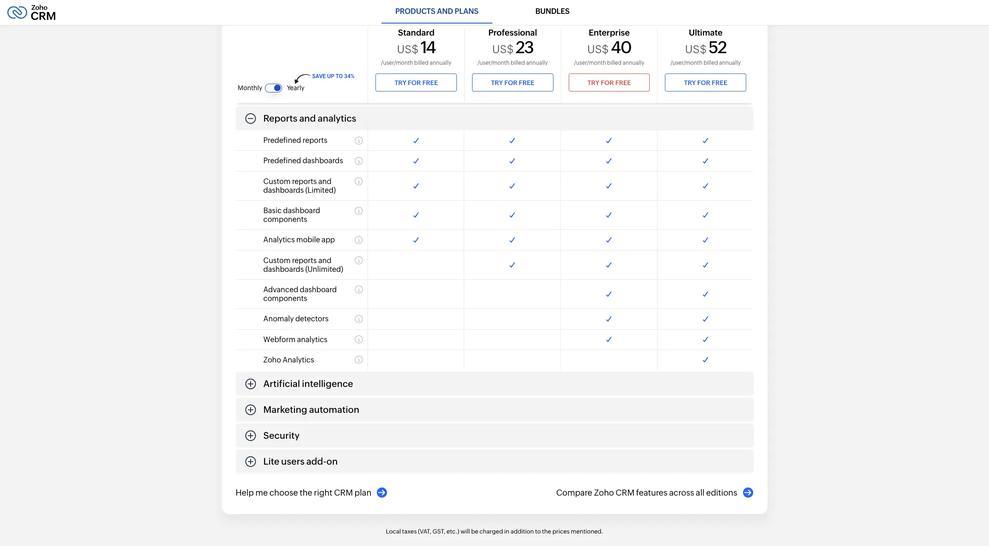 Task type: vqa. For each thing, say whether or not it's contained in the screenshot.
At Zoho, we do not use third-party software to track website visitors. We take your privacy seriously and use our own tools hosted in our data centres. Your data is yours, and we never monetize it for advertisement purposes. You can learn more about our cookie policy
no



Task type: locate. For each thing, give the bounding box(es) containing it.
dashboard down the (unlimited)
[[300, 285, 337, 294]]

try down us$ 23 /user/month billed annually
[[491, 79, 503, 86]]

marketing automation
[[263, 404, 360, 415]]

crm left features
[[616, 488, 635, 498]]

free down us$ 52 /user/month billed annually
[[712, 79, 727, 86]]

and left plans in the left of the page
[[437, 7, 453, 16]]

3 billed from the left
[[607, 60, 621, 66]]

4 for from the left
[[697, 79, 710, 86]]

annually down 14
[[430, 60, 451, 66]]

us$ down the ultimate
[[685, 43, 707, 56]]

and for automation
[[317, 61, 333, 72]]

us$
[[397, 43, 418, 56], [492, 43, 514, 56], [587, 43, 609, 56], [685, 43, 707, 56]]

1 vertical spatial dashboards
[[263, 186, 304, 195]]

1 horizontal spatial the
[[542, 528, 551, 535]]

try for free down us$ 23 /user/month billed annually
[[491, 79, 534, 86]]

dashboards
[[303, 157, 343, 165], [263, 186, 304, 195], [263, 265, 304, 274]]

the
[[300, 488, 312, 498], [542, 528, 551, 535]]

reports down "mobile"
[[292, 256, 317, 265]]

4 annually from the left
[[719, 60, 741, 66]]

try for free down management
[[394, 79, 438, 86]]

try for free link down us$ 23 /user/month billed annually
[[472, 74, 553, 92]]

try for free link for 23
[[472, 74, 553, 92]]

app
[[322, 236, 335, 244]]

0 vertical spatial dashboard
[[283, 206, 320, 215]]

reports inside custom reports and dashboards (unlimited)
[[292, 256, 317, 265]]

/user/month inside us$ 40 /user/month billed annually
[[574, 60, 606, 66]]

0 vertical spatial to
[[335, 73, 343, 79]]

1 /user/month from the left
[[381, 60, 413, 66]]

reports inside custom reports and dashboards (limited)
[[292, 177, 317, 186]]

1 for from the left
[[408, 79, 421, 86]]

free for 14
[[422, 79, 438, 86]]

us$ down professional at the top of page
[[492, 43, 514, 56]]

free down us$ 23 /user/month billed annually
[[519, 79, 534, 86]]

billed inside us$ 52 /user/month billed annually
[[704, 60, 718, 66]]

0 vertical spatial predefined
[[263, 136, 301, 145]]

predefined down 'reports'
[[263, 136, 301, 145]]

save
[[312, 73, 326, 79]]

try for 14
[[394, 79, 406, 86]]

custom up the basic
[[263, 177, 291, 186]]

annually down the 40
[[623, 60, 644, 66]]

free
[[422, 79, 438, 86], [519, 79, 534, 86], [615, 79, 631, 86], [712, 79, 727, 86]]

analytics down "webform analytics"
[[283, 356, 314, 364]]

annually for 23
[[526, 60, 548, 66]]

1 vertical spatial custom
[[263, 256, 291, 265]]

us$ 40 /user/month billed annually
[[574, 38, 644, 66]]

/user/month down "standard"
[[381, 60, 413, 66]]

to
[[335, 73, 343, 79], [535, 528, 541, 535]]

crm
[[334, 488, 353, 498], [616, 488, 635, 498]]

annually inside us$ 40 /user/month billed annually
[[623, 60, 644, 66]]

4 us$ from the left
[[685, 43, 707, 56]]

billed down 52
[[704, 60, 718, 66]]

custom reports and dashboards (unlimited)
[[263, 256, 343, 274]]

try for free link for 14
[[376, 74, 457, 92]]

charged
[[480, 528, 503, 535]]

the left right
[[300, 488, 312, 498]]

for down management
[[408, 79, 421, 86]]

1 vertical spatial zoho
[[594, 488, 614, 498]]

4 try from the left
[[684, 79, 696, 86]]

reports up (limited)
[[292, 177, 317, 186]]

4 /user/month from the left
[[671, 60, 703, 66]]

monthly
[[238, 84, 262, 92]]

billed
[[414, 60, 428, 66], [511, 60, 525, 66], [607, 60, 621, 66], [704, 60, 718, 66]]

2 /user/month from the left
[[478, 60, 509, 66]]

components down "advanced"
[[263, 294, 307, 303]]

features
[[636, 488, 668, 498]]

3 try from the left
[[587, 79, 599, 86]]

custom inside custom reports and dashboards (limited)
[[263, 177, 291, 186]]

try for 23
[[491, 79, 503, 86]]

1 horizontal spatial crm
[[616, 488, 635, 498]]

free down management
[[422, 79, 438, 86]]

dashboards up (limited)
[[303, 157, 343, 165]]

help me choose the right crm plan link
[[236, 487, 388, 498]]

billed down 14
[[414, 60, 428, 66]]

billed down the 40
[[607, 60, 621, 66]]

and up predefined reports
[[299, 113, 316, 124]]

1 vertical spatial the
[[542, 528, 551, 535]]

zoho right compare
[[594, 488, 614, 498]]

prices
[[553, 528, 570, 535]]

all
[[696, 488, 705, 498]]

annually
[[430, 60, 451, 66], [526, 60, 548, 66], [623, 60, 644, 66], [719, 60, 741, 66]]

/user/month down professional at the top of page
[[478, 60, 509, 66]]

2 free from the left
[[519, 79, 534, 86]]

components for basic
[[263, 215, 307, 224]]

1 free from the left
[[422, 79, 438, 86]]

3 us$ from the left
[[587, 43, 609, 56]]

4 billed from the left
[[704, 60, 718, 66]]

1 vertical spatial analytics
[[297, 335, 328, 344]]

us$ up management
[[397, 43, 418, 56]]

0 horizontal spatial the
[[300, 488, 312, 498]]

dashboard down custom reports and dashboards (limited)
[[283, 206, 320, 215]]

zoho crm logo image
[[7, 2, 56, 23]]

1 horizontal spatial to
[[535, 528, 541, 535]]

custom inside custom reports and dashboards (unlimited)
[[263, 256, 291, 265]]

try for free
[[394, 79, 438, 86], [491, 79, 534, 86], [587, 79, 631, 86], [684, 79, 727, 86]]

us$ inside us$ 14 /user/month billed annually
[[397, 43, 418, 56]]

3 try for free from the left
[[587, 79, 631, 86]]

2 us$ from the left
[[492, 43, 514, 56]]

artificial intelligence
[[263, 378, 353, 389]]

0 horizontal spatial to
[[335, 73, 343, 79]]

1 vertical spatial to
[[535, 528, 541, 535]]

zoho down webform
[[263, 356, 281, 364]]

0 vertical spatial components
[[263, 215, 307, 224]]

reports
[[303, 136, 327, 145], [292, 177, 317, 186], [292, 256, 317, 265]]

free down us$ 40 /user/month billed annually
[[615, 79, 631, 86]]

/user/month inside us$ 52 /user/month billed annually
[[671, 60, 703, 66]]

process
[[335, 61, 370, 72]]

1 annually from the left
[[430, 60, 451, 66]]

try for free for 14
[[394, 79, 438, 86]]

compare zoho crm features across all editions link
[[556, 487, 754, 498]]

try for free link down us$ 40 /user/month billed annually
[[569, 74, 650, 92]]

/user/month for 23
[[478, 60, 509, 66]]

predefined down predefined reports
[[263, 157, 301, 165]]

/user/month for 52
[[671, 60, 703, 66]]

lite users add-on
[[263, 456, 338, 467]]

3 annually from the left
[[623, 60, 644, 66]]

us$ inside us$ 40 /user/month billed annually
[[587, 43, 609, 56]]

billed inside us$ 14 /user/month billed annually
[[414, 60, 428, 66]]

/user/month for 14
[[381, 60, 413, 66]]

and up (limited)
[[318, 177, 332, 186]]

4 try for free link from the left
[[665, 74, 746, 92]]

dashboard inside basic dashboard components
[[283, 206, 320, 215]]

1 crm from the left
[[334, 488, 353, 498]]

/user/month inside us$ 14 /user/month billed annually
[[381, 60, 413, 66]]

2 try for free link from the left
[[472, 74, 553, 92]]

2 for from the left
[[504, 79, 517, 86]]

1 vertical spatial components
[[263, 294, 307, 303]]

help me choose the right crm plan
[[236, 488, 372, 498]]

(unlimited)
[[305, 265, 343, 274]]

bundles
[[535, 7, 570, 16]]

predefined for predefined dashboards
[[263, 157, 301, 165]]

1 try for free from the left
[[394, 79, 438, 86]]

lite
[[263, 456, 279, 467]]

the left "prices"
[[542, 528, 551, 535]]

dashboards inside custom reports and dashboards (unlimited)
[[263, 265, 304, 274]]

free for 23
[[519, 79, 534, 86]]

analytics down detectors
[[297, 335, 328, 344]]

/user/month inside us$ 23 /user/month billed annually
[[478, 60, 509, 66]]

try down management
[[394, 79, 406, 86]]

management
[[372, 61, 430, 72]]

1 horizontal spatial zoho
[[594, 488, 614, 498]]

billed inside us$ 40 /user/month billed annually
[[607, 60, 621, 66]]

1 try for free link from the left
[[376, 74, 457, 92]]

billed down 23
[[511, 60, 525, 66]]

0 vertical spatial custom
[[263, 177, 291, 186]]

try for free down us$ 52 /user/month billed annually
[[684, 79, 727, 86]]

try for 40
[[587, 79, 599, 86]]

4 free from the left
[[712, 79, 727, 86]]

2 try for free from the left
[[491, 79, 534, 86]]

add-
[[306, 456, 327, 467]]

anomaly
[[263, 315, 294, 323]]

3 /user/month from the left
[[574, 60, 606, 66]]

intelligence
[[302, 378, 353, 389]]

0 vertical spatial reports
[[303, 136, 327, 145]]

1 billed from the left
[[414, 60, 428, 66]]

reports for custom reports and dashboards (unlimited)
[[292, 256, 317, 265]]

1 predefined from the top
[[263, 136, 301, 145]]

for for 52
[[697, 79, 710, 86]]

compare zoho crm features across all editions
[[556, 488, 738, 498]]

(vat,
[[418, 528, 432, 535]]

billed for 14
[[414, 60, 428, 66]]

try for free link down management
[[376, 74, 457, 92]]

analytics down customization
[[318, 113, 356, 124]]

2 vertical spatial dashboards
[[263, 265, 304, 274]]

annually inside us$ 52 /user/month billed annually
[[719, 60, 741, 66]]

3 free from the left
[[615, 79, 631, 86]]

dashboard inside advanced dashboard components
[[300, 285, 337, 294]]

0 horizontal spatial zoho
[[263, 356, 281, 364]]

try for free down us$ 40 /user/month billed annually
[[587, 79, 631, 86]]

1 vertical spatial dashboard
[[300, 285, 337, 294]]

/user/month down the ultimate
[[671, 60, 703, 66]]

2 custom from the top
[[263, 256, 291, 265]]

2 annually from the left
[[526, 60, 548, 66]]

and inside custom reports and dashboards (limited)
[[318, 177, 332, 186]]

us$ inside us$ 23 /user/month billed annually
[[492, 43, 514, 56]]

try down us$ 40 /user/month billed annually
[[587, 79, 599, 86]]

zoho
[[263, 356, 281, 364], [594, 488, 614, 498]]

1 vertical spatial predefined
[[263, 157, 301, 165]]

2 components from the top
[[263, 294, 307, 303]]

annually down 23
[[526, 60, 548, 66]]

1 vertical spatial analytics
[[283, 356, 314, 364]]

and
[[437, 7, 453, 16], [317, 61, 333, 72], [299, 113, 316, 124], [318, 177, 332, 186], [318, 256, 332, 265]]

3 try for free link from the left
[[569, 74, 650, 92]]

1 custom from the top
[[263, 177, 291, 186]]

yearly
[[287, 84, 304, 92]]

for down us$ 23 /user/month billed annually
[[504, 79, 517, 86]]

reports down reports and analytics
[[303, 136, 327, 145]]

dashboards up "advanced"
[[263, 265, 304, 274]]

us$ down enterprise
[[587, 43, 609, 56]]

custom up "advanced"
[[263, 256, 291, 265]]

2 try from the left
[[491, 79, 503, 86]]

components for advanced
[[263, 294, 307, 303]]

3 for from the left
[[601, 79, 614, 86]]

/user/month down enterprise
[[574, 60, 606, 66]]

2 vertical spatial reports
[[292, 256, 317, 265]]

1 try from the left
[[394, 79, 406, 86]]

try for free for 23
[[491, 79, 534, 86]]

for for 40
[[601, 79, 614, 86]]

(limited)
[[305, 186, 336, 195]]

predefined
[[263, 136, 301, 145], [263, 157, 301, 165]]

and up the (unlimited)
[[318, 256, 332, 265]]

2 billed from the left
[[511, 60, 525, 66]]

52
[[708, 38, 726, 57]]

1 vertical spatial reports
[[292, 177, 317, 186]]

try for free link for 52
[[665, 74, 746, 92]]

try for free link down us$ 52 /user/month billed annually
[[665, 74, 746, 92]]

in
[[504, 528, 510, 535]]

2 predefined from the top
[[263, 157, 301, 165]]

/user/month
[[381, 60, 413, 66], [478, 60, 509, 66], [574, 60, 606, 66], [671, 60, 703, 66]]

choose
[[270, 488, 298, 498]]

components inside basic dashboard components
[[263, 215, 307, 224]]

try down us$ 52 /user/month billed annually
[[684, 79, 696, 86]]

us$ inside us$ 52 /user/month billed annually
[[685, 43, 707, 56]]

for for 14
[[408, 79, 421, 86]]

dashboards up the basic
[[263, 186, 304, 195]]

editions
[[706, 488, 738, 498]]

dashboards inside custom reports and dashboards (limited)
[[263, 186, 304, 195]]

analytics
[[318, 113, 356, 124], [297, 335, 328, 344]]

annually inside us$ 14 /user/month billed annually
[[430, 60, 451, 66]]

0 horizontal spatial crm
[[334, 488, 353, 498]]

1 us$ from the left
[[397, 43, 418, 56]]

analytics down basic dashboard components at the top of the page
[[263, 236, 295, 244]]

components inside advanced dashboard components
[[263, 294, 307, 303]]

up
[[327, 73, 334, 79]]

annually inside us$ 23 /user/month billed annually
[[526, 60, 548, 66]]

4 try for free from the left
[[684, 79, 727, 86]]

billed inside us$ 23 /user/month billed annually
[[511, 60, 525, 66]]

to right up
[[335, 73, 343, 79]]

right
[[314, 488, 333, 498]]

marketing
[[263, 404, 307, 415]]

components down the basic
[[263, 215, 307, 224]]

dashboards for custom reports and dashboards (unlimited)
[[263, 265, 304, 274]]

for down us$ 40 /user/month billed annually
[[601, 79, 614, 86]]

billed for 23
[[511, 60, 525, 66]]

for down us$ 52 /user/month billed annually
[[697, 79, 710, 86]]

to right addition
[[535, 528, 541, 535]]

crm left plan
[[334, 488, 353, 498]]

1 components from the top
[[263, 215, 307, 224]]

components
[[263, 215, 307, 224], [263, 294, 307, 303]]

compare
[[556, 488, 593, 498]]

plan
[[355, 488, 372, 498]]

dashboard
[[283, 206, 320, 215], [300, 285, 337, 294]]

custom
[[263, 177, 291, 186], [263, 256, 291, 265]]

and up up
[[317, 61, 333, 72]]

custom for custom reports and dashboards (limited)
[[263, 177, 291, 186]]

annually down 52
[[719, 60, 741, 66]]

dashboards for custom reports and dashboards (limited)
[[263, 186, 304, 195]]

products
[[395, 7, 435, 16]]

reports for predefined reports
[[303, 136, 327, 145]]

users
[[281, 456, 305, 467]]

for
[[408, 79, 421, 86], [504, 79, 517, 86], [601, 79, 614, 86], [697, 79, 710, 86]]



Task type: describe. For each thing, give the bounding box(es) containing it.
predefined dashboards
[[263, 157, 343, 165]]

gst,
[[433, 528, 446, 535]]

try for 52
[[684, 79, 696, 86]]

taxes
[[402, 528, 417, 535]]

mobile
[[296, 236, 320, 244]]

mentioned.
[[571, 528, 603, 535]]

free for 40
[[615, 79, 631, 86]]

billed for 40
[[607, 60, 621, 66]]

dashboard for advanced dashboard components
[[300, 285, 337, 294]]

product
[[263, 87, 298, 98]]

us$ 14 /user/month billed annually
[[381, 38, 451, 66]]

for for 23
[[504, 79, 517, 86]]

and inside custom reports and dashboards (unlimited)
[[318, 256, 332, 265]]

custom for custom reports and dashboards (unlimited)
[[263, 256, 291, 265]]

standard
[[398, 28, 434, 37]]

local taxes (vat, gst, etc.) will be charged in addition to the prices mentioned.
[[386, 528, 603, 535]]

product customization
[[263, 87, 362, 98]]

save up to 34%
[[312, 73, 355, 79]]

local
[[386, 528, 401, 535]]

addition
[[511, 528, 534, 535]]

basic dashboard components
[[263, 206, 320, 224]]

try for free for 52
[[684, 79, 727, 86]]

reports for custom reports and dashboards (limited)
[[292, 177, 317, 186]]

and for reports
[[299, 113, 316, 124]]

us$ for 52
[[685, 43, 707, 56]]

ultimate
[[689, 28, 723, 37]]

zoho analytics
[[263, 356, 314, 364]]

will
[[461, 528, 470, 535]]

annually for 14
[[430, 60, 451, 66]]

help
[[236, 488, 254, 498]]

0 vertical spatial analytics
[[318, 113, 356, 124]]

dashboard for basic dashboard components
[[283, 206, 320, 215]]

webform
[[263, 335, 296, 344]]

0 vertical spatial the
[[300, 488, 312, 498]]

billed for 52
[[704, 60, 718, 66]]

us$ for 40
[[587, 43, 609, 56]]

free for 52
[[712, 79, 727, 86]]

try for free link for 40
[[569, 74, 650, 92]]

customization
[[300, 87, 362, 98]]

webform analytics
[[263, 335, 328, 344]]

14
[[420, 38, 435, 57]]

products and plans
[[395, 7, 478, 16]]

reports and analytics
[[263, 113, 356, 124]]

reports
[[263, 113, 298, 124]]

advanced
[[263, 285, 298, 294]]

try for free for 40
[[587, 79, 631, 86]]

be
[[471, 528, 478, 535]]

0 vertical spatial analytics
[[263, 236, 295, 244]]

0 vertical spatial dashboards
[[303, 157, 343, 165]]

custom reports and dashboards (limited)
[[263, 177, 336, 195]]

automation
[[309, 404, 360, 415]]

us$ for 14
[[397, 43, 418, 56]]

us$ 23 /user/month billed annually
[[478, 38, 548, 66]]

analytics mobile app
[[263, 236, 335, 244]]

annually for 40
[[623, 60, 644, 66]]

annually for 52
[[719, 60, 741, 66]]

detectors
[[295, 315, 329, 323]]

us$ for 23
[[492, 43, 514, 56]]

40
[[611, 38, 631, 57]]

23
[[516, 38, 533, 57]]

anomaly detectors
[[263, 315, 329, 323]]

etc.)
[[447, 528, 459, 535]]

2 crm from the left
[[616, 488, 635, 498]]

predefined for predefined reports
[[263, 136, 301, 145]]

predefined reports
[[263, 136, 327, 145]]

professional
[[488, 28, 537, 37]]

automation and process management
[[263, 61, 430, 72]]

across
[[669, 488, 694, 498]]

us$ 52 /user/month billed annually
[[671, 38, 741, 66]]

34%
[[344, 73, 355, 79]]

on
[[327, 456, 338, 467]]

advanced dashboard components
[[263, 285, 337, 303]]

and for products
[[437, 7, 453, 16]]

security
[[263, 430, 300, 441]]

enterprise
[[589, 28, 630, 37]]

0 vertical spatial zoho
[[263, 356, 281, 364]]

/user/month for 40
[[574, 60, 606, 66]]

basic
[[263, 206, 282, 215]]

me
[[256, 488, 268, 498]]

plans
[[455, 7, 478, 16]]

automation
[[263, 61, 315, 72]]

artificial
[[263, 378, 300, 389]]



